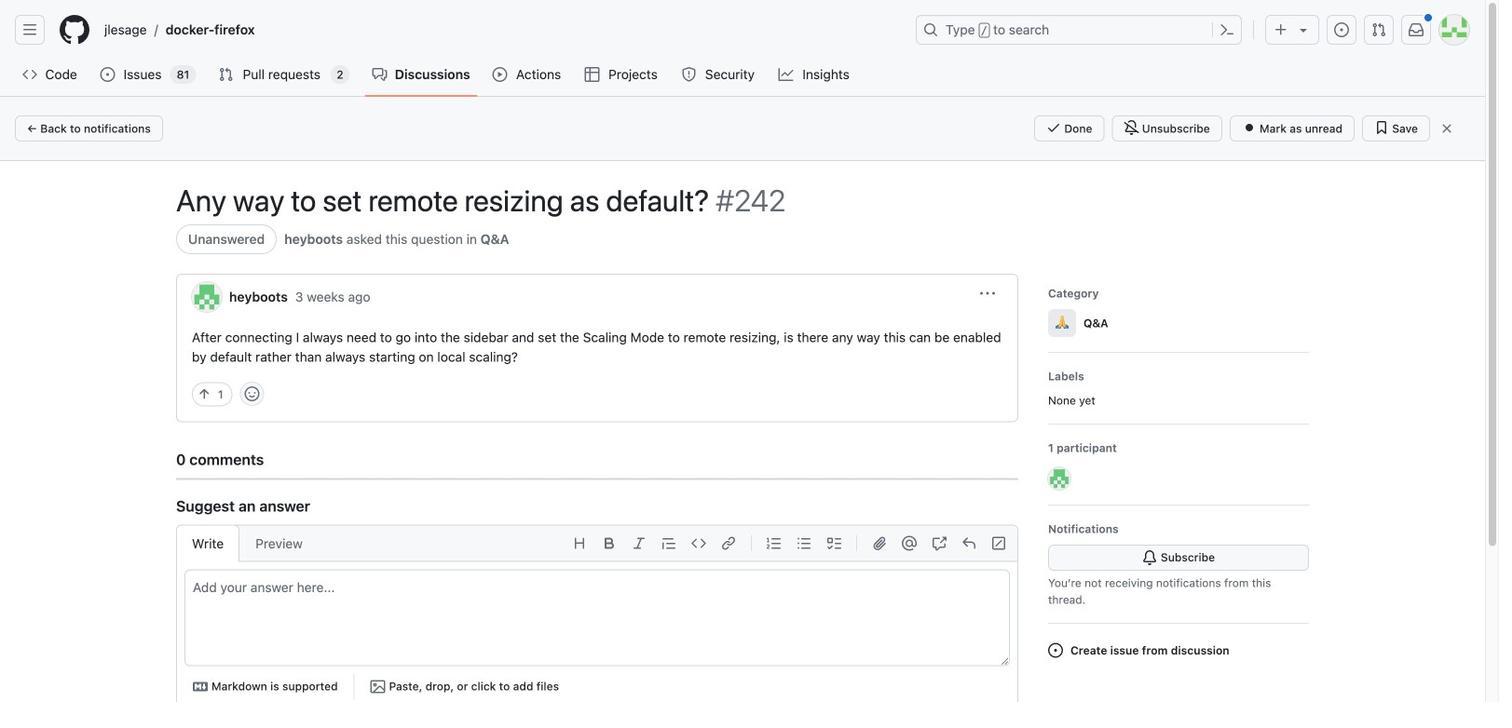 Task type: locate. For each thing, give the bounding box(es) containing it.
tab panel
[[177, 570, 1018, 703]]

issue opened image
[[100, 67, 115, 82], [1049, 644, 1064, 659]]

check image
[[1047, 120, 1062, 135]]

image image
[[370, 680, 385, 695]]

issue opened image
[[1335, 22, 1350, 37]]

close notification controls image
[[1440, 121, 1455, 136]]

git pull request image
[[218, 67, 233, 82]]

1 vertical spatial issue opened image
[[1049, 644, 1064, 659]]

bookmark image
[[1375, 120, 1390, 135]]

1 horizontal spatial issue opened image
[[1049, 644, 1064, 659]]

0 vertical spatial issue opened image
[[100, 67, 115, 82]]

0 horizontal spatial issue opened image
[[100, 67, 115, 82]]

triangle down image
[[1297, 22, 1312, 37]]

homepage image
[[60, 15, 89, 45]]

  text field
[[185, 571, 1010, 666]]

list
[[97, 15, 905, 45]]

inbox image
[[1409, 22, 1424, 37]]

add or remove reactions element
[[240, 382, 264, 406]]

banner
[[0, 0, 1486, 97]]



Task type: describe. For each thing, give the bounding box(es) containing it.
add a comment tab list
[[176, 525, 319, 563]]

dot fill image
[[1242, 120, 1257, 135]]

code image
[[22, 67, 37, 82]]

@heyboots image
[[1049, 468, 1071, 490]]

table image
[[585, 67, 600, 82]]

play image
[[493, 67, 508, 82]]

comment discussion image
[[373, 67, 387, 82]]

bell image
[[1143, 551, 1158, 566]]

add or remove reactions image
[[245, 387, 260, 402]]

command palette image
[[1220, 22, 1235, 37]]

bell slash image
[[1125, 120, 1140, 135]]

shield image
[[682, 67, 697, 82]]

git pull request image
[[1372, 22, 1387, 37]]

markdown image
[[193, 680, 208, 695]]

arrow up image
[[197, 387, 212, 402]]

graph image
[[779, 67, 794, 82]]



Task type: vqa. For each thing, say whether or not it's contained in the screenshot.
Add field image
no



